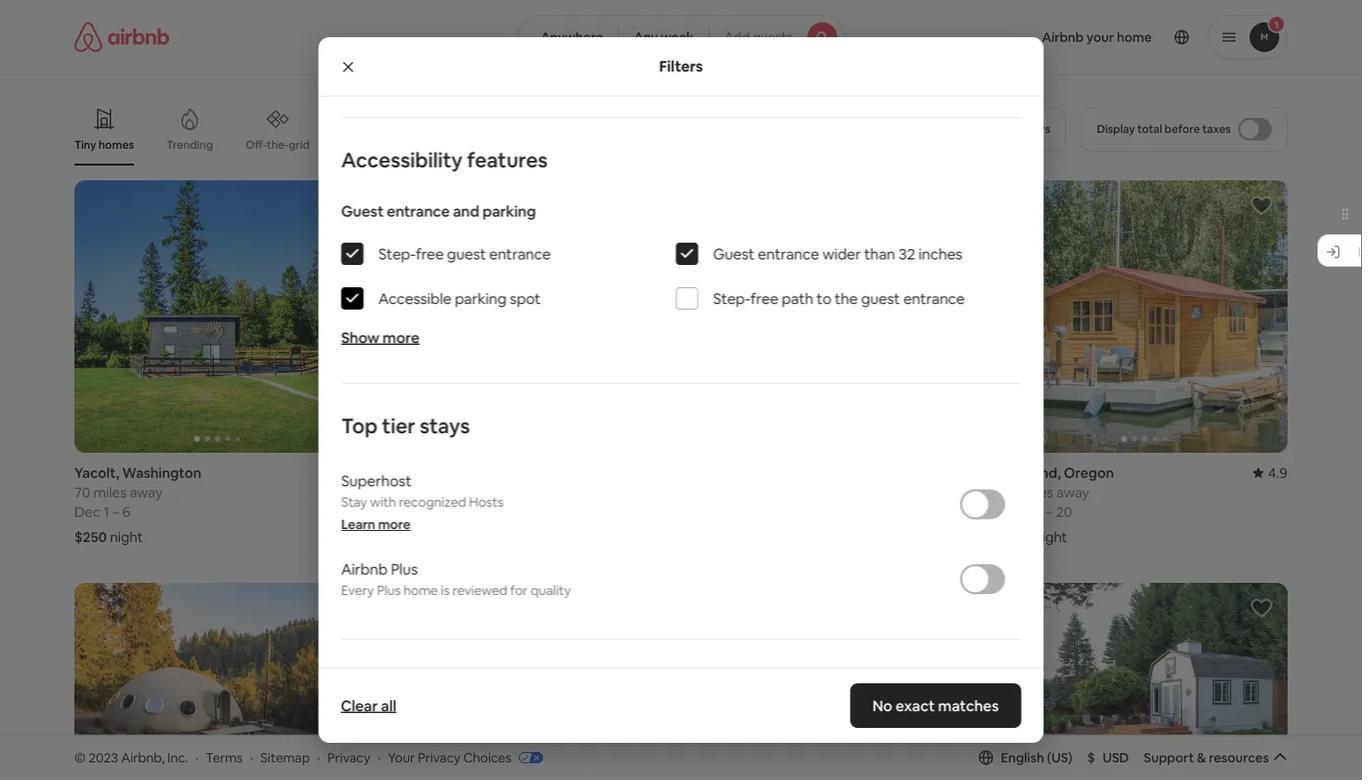 Task type: describe. For each thing, give the bounding box(es) containing it.
show for show more
[[341, 328, 379, 347]]

profile element
[[867, 0, 1288, 74]]

features
[[467, 147, 547, 173]]

tier
[[382, 413, 415, 439]]

show for show map
[[638, 667, 672, 684]]

display total before taxes
[[1097, 122, 1231, 136]]

step-free guest entrance
[[378, 244, 550, 263]]

miles for 15
[[1021, 483, 1054, 501]]

week
[[661, 29, 694, 46]]

© 2023 airbnb, inc. ·
[[74, 749, 199, 766]]

more inside superhost stay with recognized hosts learn more
[[378, 516, 410, 533]]

2 privacy from the left
[[418, 749, 461, 766]]

any week
[[634, 29, 694, 46]]

superhost
[[341, 471, 411, 490]]

guests
[[753, 29, 793, 46]]

to
[[816, 289, 831, 308]]

accessible
[[378, 289, 451, 308]]

add guests
[[725, 29, 793, 46]]

support
[[1144, 749, 1195, 766]]

nov for 98
[[383, 503, 409, 521]]

add to wishlist: portland, oregon image
[[1251, 194, 1273, 217]]

clear all button
[[332, 687, 406, 724]]

taxes
[[1203, 122, 1231, 136]]

english (us)
[[1001, 749, 1073, 766]]

$148
[[383, 528, 414, 546]]

than
[[864, 244, 895, 263]]

the
[[835, 289, 858, 308]]

32
[[898, 244, 915, 263]]

portland,
[[1001, 463, 1061, 482]]

no
[[873, 696, 893, 715]]

©
[[74, 749, 86, 766]]

total
[[1138, 122, 1163, 136]]

airbnb,
[[121, 749, 165, 766]]

choices
[[464, 749, 512, 766]]

(us)
[[1047, 749, 1073, 766]]

accessible parking spot
[[378, 289, 540, 308]]

1 vertical spatial plus
[[377, 582, 400, 599]]

usd
[[1103, 749, 1129, 766]]

$ usd
[[1088, 749, 1129, 766]]

step- for step-free guest entrance
[[378, 244, 415, 263]]

1 vertical spatial guest
[[861, 289, 900, 308]]

none search field containing anywhere
[[517, 15, 845, 60]]

$
[[1088, 749, 1096, 766]]

any
[[634, 29, 658, 46]]

entrance down inches
[[903, 289, 965, 308]]

display
[[1097, 122, 1135, 136]]

4.9 out of 5 average rating image
[[1253, 463, 1288, 482]]

grid
[[289, 137, 310, 152]]

4 · from the left
[[378, 749, 381, 766]]

show more button
[[341, 328, 419, 347]]

accessibility features
[[341, 147, 547, 173]]

airbnb plus every plus home is reviewed for quality
[[341, 559, 571, 599]]

path
[[782, 289, 813, 308]]

bend, oregon 98 miles away nov 2 – 7 $148
[[383, 463, 474, 546]]

2
[[412, 503, 420, 521]]

top tier stays
[[341, 413, 470, 439]]

clear
[[341, 696, 378, 715]]

– for 6
[[112, 503, 119, 521]]

learn
[[341, 516, 375, 533]]

spot
[[509, 289, 540, 308]]

free for path
[[750, 289, 778, 308]]

anywhere
[[541, 29, 603, 46]]

guest entrance and parking
[[341, 201, 536, 220]]

tiny homes
[[74, 138, 134, 152]]

guest entrance wider than 32 inches
[[713, 244, 962, 263]]

miles for 2
[[403, 483, 436, 501]]

1 privacy from the left
[[328, 749, 370, 766]]

group containing off-the-grid
[[74, 93, 969, 166]]

terms
[[206, 749, 243, 766]]

15
[[1030, 503, 1043, 521]]

recognized
[[399, 494, 466, 511]]

accessibility
[[341, 147, 462, 173]]

70
[[74, 483, 90, 501]]

night inside yacolt, washington 70 miles away dec 1 – 6 $250 night
[[110, 528, 143, 546]]

1 vertical spatial parking
[[454, 289, 506, 308]]

map
[[675, 667, 702, 684]]

sitemap
[[260, 749, 310, 766]]

home
[[403, 582, 438, 599]]

stays
[[419, 413, 470, 439]]

0 vertical spatial guest
[[447, 244, 486, 263]]

terms link
[[206, 749, 243, 766]]

0 vertical spatial plus
[[391, 559, 418, 579]]



Task type: locate. For each thing, give the bounding box(es) containing it.
anywhere button
[[517, 15, 619, 60]]

1 horizontal spatial nov
[[1001, 503, 1027, 521]]

– inside yacolt, washington 70 miles away dec 1 – 6 $250 night
[[112, 503, 119, 521]]

– inside portland, oregon 50 miles away nov 15 – 20 night
[[1046, 503, 1053, 521]]

parking right and
[[482, 201, 536, 220]]

0 horizontal spatial free
[[415, 244, 443, 263]]

1 horizontal spatial free
[[750, 289, 778, 308]]

0 horizontal spatial guest
[[447, 244, 486, 263]]

1 vertical spatial show
[[638, 667, 672, 684]]

add to wishlist: yacolt, washington image
[[324, 194, 346, 217]]

1 vertical spatial free
[[750, 289, 778, 308]]

privacy right your
[[418, 749, 461, 766]]

·
[[195, 749, 199, 766], [250, 749, 253, 766], [317, 749, 320, 766], [378, 749, 381, 766]]

guest down and
[[447, 244, 486, 263]]

away up the '7'
[[439, 483, 472, 501]]

wider
[[822, 244, 861, 263]]

0 horizontal spatial privacy
[[328, 749, 370, 766]]

entrance
[[387, 201, 450, 220], [489, 244, 550, 263], [758, 244, 819, 263], [903, 289, 965, 308]]

0 vertical spatial guest
[[341, 201, 383, 220]]

–
[[112, 503, 119, 521], [423, 503, 430, 521], [1046, 503, 1053, 521]]

all
[[381, 696, 397, 715]]

bend,
[[383, 463, 421, 482]]

0 horizontal spatial guest
[[341, 201, 383, 220]]

sitemap link
[[260, 749, 310, 766]]

2 away from the left
[[439, 483, 472, 501]]

yacolt, washington 70 miles away dec 1 – 6 $250 night
[[74, 463, 201, 546]]

1 oregon from the left
[[424, 463, 474, 482]]

miles up 2 at bottom left
[[403, 483, 436, 501]]

free left the path
[[750, 289, 778, 308]]

1 – from the left
[[112, 503, 119, 521]]

· right inc.
[[195, 749, 199, 766]]

20
[[1056, 503, 1073, 521]]

english
[[1001, 749, 1045, 766]]

step- left the path
[[713, 289, 750, 308]]

trending
[[166, 138, 213, 152]]

1 vertical spatial more
[[378, 516, 410, 533]]

50
[[1001, 483, 1017, 501]]

1 vertical spatial guest
[[713, 244, 754, 263]]

english (us) button
[[979, 749, 1073, 766]]

parking
[[482, 201, 536, 220], [454, 289, 506, 308]]

entrance up spot
[[489, 244, 550, 263]]

miles for 1
[[93, 483, 127, 501]]

show down accessible
[[341, 328, 379, 347]]

no exact matches
[[873, 696, 999, 715]]

· left your
[[378, 749, 381, 766]]

display total before taxes button
[[1081, 107, 1288, 152]]

miles inside portland, oregon 50 miles away nov 15 – 20 night
[[1021, 483, 1054, 501]]

oregon inside portland, oregon 50 miles away nov 15 – 20 night
[[1064, 463, 1114, 482]]

support & resources button
[[1144, 749, 1288, 766]]

0 vertical spatial step-
[[378, 244, 415, 263]]

with
[[370, 494, 396, 511]]

yacolt,
[[74, 463, 119, 482]]

3 · from the left
[[317, 749, 320, 766]]

away inside yacolt, washington 70 miles away dec 1 – 6 $250 night
[[130, 483, 163, 501]]

0 vertical spatial free
[[415, 244, 443, 263]]

2 nov from the left
[[1001, 503, 1027, 521]]

resources
[[1209, 749, 1269, 766]]

step-free path to the guest entrance
[[713, 289, 965, 308]]

off-the-grid
[[246, 137, 310, 152]]

privacy
[[328, 749, 370, 766], [418, 749, 461, 766]]

is
[[440, 582, 449, 599]]

nov inside portland, oregon 50 miles away nov 15 – 20 night
[[1001, 503, 1027, 521]]

1 vertical spatial step-
[[713, 289, 750, 308]]

privacy left your
[[328, 749, 370, 766]]

stay
[[341, 494, 367, 511]]

1 horizontal spatial guest
[[861, 289, 900, 308]]

learn more link
[[341, 516, 410, 533]]

nov inside bend, oregon 98 miles away nov 2 – 7 $148
[[383, 503, 409, 521]]

oregon for portland, oregon 50 miles away nov 15 – 20 night
[[1064, 463, 1114, 482]]

clear all
[[341, 696, 397, 715]]

free
[[415, 244, 443, 263], [750, 289, 778, 308]]

step-
[[378, 244, 415, 263], [713, 289, 750, 308]]

3 away from the left
[[1057, 483, 1090, 501]]

filters dialog
[[319, 0, 1044, 780]]

1 night from the left
[[110, 528, 143, 546]]

more down accessible
[[382, 328, 419, 347]]

miles inside yacolt, washington 70 miles away dec 1 – 6 $250 night
[[93, 483, 127, 501]]

oregon up the 20
[[1064, 463, 1114, 482]]

1 horizontal spatial miles
[[403, 483, 436, 501]]

away inside bend, oregon 98 miles away nov 2 – 7 $148
[[439, 483, 472, 501]]

2 oregon from the left
[[1064, 463, 1114, 482]]

2 · from the left
[[250, 749, 253, 766]]

show map
[[638, 667, 702, 684]]

guest for guest entrance and parking
[[341, 201, 383, 220]]

off-
[[246, 137, 267, 152]]

washington
[[122, 463, 201, 482]]

2 horizontal spatial miles
[[1021, 483, 1054, 501]]

– for 7
[[423, 503, 430, 521]]

– right "1"
[[112, 503, 119, 521]]

1 horizontal spatial privacy
[[418, 749, 461, 766]]

step- for step-free path to the guest entrance
[[713, 289, 750, 308]]

any week button
[[618, 15, 710, 60]]

nov for 50
[[1001, 503, 1027, 521]]

no exact matches link
[[851, 684, 1022, 728]]

1 horizontal spatial –
[[423, 503, 430, 521]]

1 horizontal spatial away
[[439, 483, 472, 501]]

miles inside bend, oregon 98 miles away nov 2 – 7 $148
[[403, 483, 436, 501]]

add guests button
[[709, 15, 845, 60]]

night down the 20
[[1034, 528, 1068, 546]]

1 · from the left
[[195, 749, 199, 766]]

1 horizontal spatial show
[[638, 667, 672, 684]]

away
[[130, 483, 163, 501], [439, 483, 472, 501], [1057, 483, 1090, 501]]

0 horizontal spatial nov
[[383, 503, 409, 521]]

reviewed
[[452, 582, 507, 599]]

2 horizontal spatial away
[[1057, 483, 1090, 501]]

filters
[[659, 57, 703, 76]]

$250
[[74, 528, 107, 546]]

0 horizontal spatial show
[[341, 328, 379, 347]]

away for nov 2 – 7
[[439, 483, 472, 501]]

entrance up the path
[[758, 244, 819, 263]]

0 horizontal spatial away
[[130, 483, 163, 501]]

nov left 2 at bottom left
[[383, 503, 409, 521]]

inc.
[[167, 749, 188, 766]]

oregon for bend, oregon 98 miles away nov 2 – 7 $148
[[424, 463, 474, 482]]

show inside filters dialog
[[341, 328, 379, 347]]

nov down 50
[[1001, 503, 1027, 521]]

1 horizontal spatial night
[[1034, 528, 1068, 546]]

add
[[725, 29, 750, 46]]

miles
[[93, 483, 127, 501], [403, 483, 436, 501], [1021, 483, 1054, 501]]

away for dec 1 – 6
[[130, 483, 163, 501]]

0 horizontal spatial miles
[[93, 483, 127, 501]]

show more
[[341, 328, 419, 347]]

2 horizontal spatial –
[[1046, 503, 1053, 521]]

1 horizontal spatial oregon
[[1064, 463, 1114, 482]]

miles up "1"
[[93, 483, 127, 501]]

4.9
[[1268, 463, 1288, 482]]

plus right every
[[377, 582, 400, 599]]

oregon inside bend, oregon 98 miles away nov 2 – 7 $148
[[424, 463, 474, 482]]

– left the '7'
[[423, 503, 430, 521]]

1 miles from the left
[[93, 483, 127, 501]]

guest for guest entrance wider than 32 inches
[[713, 244, 754, 263]]

1 horizontal spatial guest
[[713, 244, 754, 263]]

away down washington
[[130, 483, 163, 501]]

show map button
[[620, 653, 743, 698]]

night down 6
[[110, 528, 143, 546]]

2 night from the left
[[1034, 528, 1068, 546]]

free for guest
[[415, 244, 443, 263]]

entrance left and
[[387, 201, 450, 220]]

6
[[122, 503, 130, 521]]

step- up accessible
[[378, 244, 415, 263]]

3 miles from the left
[[1021, 483, 1054, 501]]

night inside portland, oregon 50 miles away nov 15 – 20 night
[[1034, 528, 1068, 546]]

inches
[[918, 244, 962, 263]]

before
[[1165, 122, 1200, 136]]

– inside bend, oregon 98 miles away nov 2 – 7 $148
[[423, 503, 430, 521]]

hosts
[[469, 494, 503, 511]]

add to wishlist: eugene, oregon image
[[324, 597, 346, 619]]

– for 20
[[1046, 503, 1053, 521]]

your privacy choices link
[[388, 749, 543, 767]]

your privacy choices
[[388, 749, 512, 766]]

more down with
[[378, 516, 410, 533]]

parking left spot
[[454, 289, 506, 308]]

tiny
[[74, 138, 96, 152]]

98
[[383, 483, 400, 501]]

exact
[[896, 696, 935, 715]]

away inside portland, oregon 50 miles away nov 15 – 20 night
[[1057, 483, 1090, 501]]

away up the 20
[[1057, 483, 1090, 501]]

beach
[[431, 138, 464, 152]]

1 horizontal spatial step-
[[713, 289, 750, 308]]

show left map
[[638, 667, 672, 684]]

1 away from the left
[[130, 483, 163, 501]]

guest
[[341, 201, 383, 220], [713, 244, 754, 263]]

0 vertical spatial more
[[382, 328, 419, 347]]

group
[[319, 0, 1044, 118], [74, 93, 969, 166], [74, 180, 361, 453], [383, 180, 670, 453], [692, 180, 979, 453], [1001, 180, 1288, 453], [74, 583, 361, 780], [383, 583, 670, 780], [692, 583, 979, 780], [1001, 583, 1288, 780], [319, 640, 1044, 780]]

miles up "15"
[[1021, 483, 1054, 501]]

0 horizontal spatial –
[[112, 503, 119, 521]]

oregon up recognized
[[424, 463, 474, 482]]

privacy link
[[328, 749, 370, 766]]

your
[[388, 749, 415, 766]]

2 – from the left
[[423, 503, 430, 521]]

every
[[341, 582, 374, 599]]

0 horizontal spatial night
[[110, 528, 143, 546]]

free down 'guest entrance and parking'
[[415, 244, 443, 263]]

0 horizontal spatial oregon
[[424, 463, 474, 482]]

3 – from the left
[[1046, 503, 1053, 521]]

show inside button
[[638, 667, 672, 684]]

2 miles from the left
[[403, 483, 436, 501]]

0 vertical spatial show
[[341, 328, 379, 347]]

portland, oregon 50 miles away nov 15 – 20 night
[[1001, 463, 1114, 546]]

the-
[[267, 137, 289, 152]]

more
[[382, 328, 419, 347], [378, 516, 410, 533]]

add to wishlist: vancouver, washington image
[[1251, 597, 1273, 619]]

dec
[[74, 503, 100, 521]]

1 nov from the left
[[383, 503, 409, 521]]

guest right the
[[861, 289, 900, 308]]

top
[[341, 413, 377, 439]]

for
[[510, 582, 527, 599]]

airbnb
[[341, 559, 387, 579]]

night
[[110, 528, 143, 546], [1034, 528, 1068, 546]]

7
[[433, 503, 440, 521]]

– right "15"
[[1046, 503, 1053, 521]]

0 horizontal spatial step-
[[378, 244, 415, 263]]

None search field
[[517, 15, 845, 60]]

quality
[[530, 582, 571, 599]]

· left privacy link
[[317, 749, 320, 766]]

· right 'terms'
[[250, 749, 253, 766]]

plus up home
[[391, 559, 418, 579]]

0 vertical spatial parking
[[482, 201, 536, 220]]

and
[[453, 201, 479, 220]]

support & resources
[[1144, 749, 1269, 766]]



Task type: vqa. For each thing, say whether or not it's contained in the screenshot.
in
no



